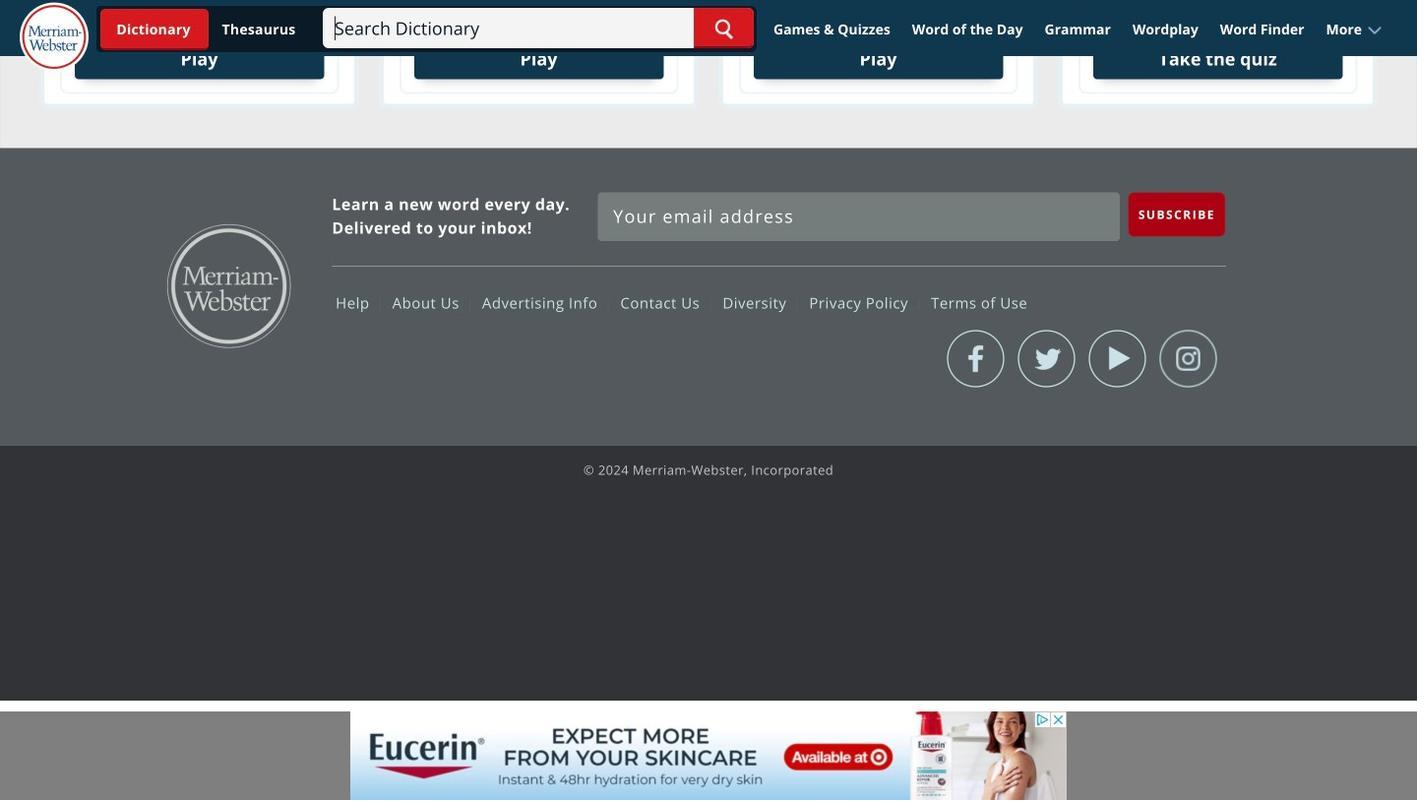 Task type: locate. For each thing, give the bounding box(es) containing it.
merriam webster - established 1828 image
[[20, 2, 89, 73]]

search word image
[[715, 19, 734, 40]]

Subscribe submit
[[1129, 192, 1226, 237]]

advertisement element
[[351, 712, 1067, 801]]



Task type: vqa. For each thing, say whether or not it's contained in the screenshot.
'FABRICATION'
no



Task type: describe. For each thing, give the bounding box(es) containing it.
toggle search dictionary/thesaurus image
[[101, 9, 209, 50]]

Sign up for Merriam-Webster's Word of the Day newsletter text field
[[598, 192, 1121, 241]]

Search search field
[[323, 8, 754, 48]]



